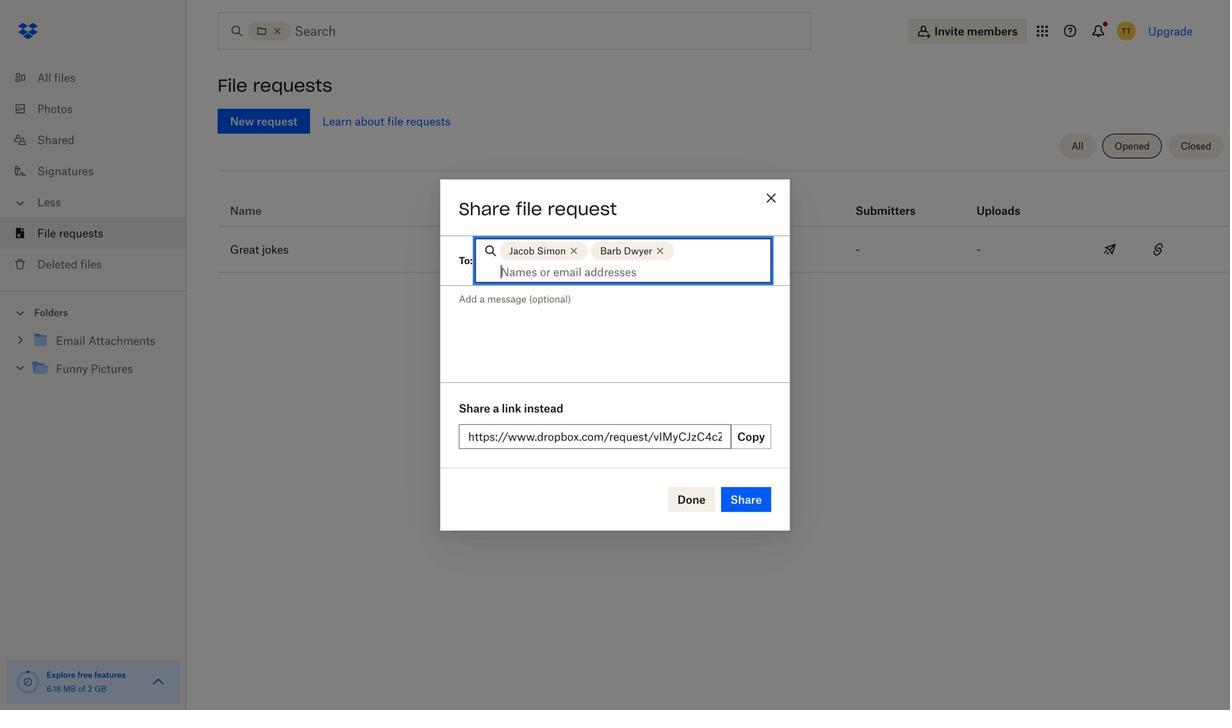 Task type: describe. For each thing, give the bounding box(es) containing it.
2 - from the left
[[856, 243, 860, 256]]

file inside list item
[[37, 227, 56, 240]]

file requests list item
[[0, 218, 186, 249]]

closed button
[[1168, 134, 1224, 159]]

funny
[[56, 362, 88, 375]]

great jokes
[[230, 243, 289, 256]]

2
[[88, 684, 92, 694]]

copy button
[[731, 424, 771, 449]]

explore free features 6.18 mb of 2 gb
[[47, 670, 126, 694]]

all for all files
[[37, 71, 51, 84]]

file requests link
[[12, 218, 186, 249]]

jacob simon
[[509, 245, 566, 257]]

dwyer
[[624, 245, 652, 257]]

created button
[[493, 201, 536, 220]]

opened
[[1115, 140, 1150, 152]]

all for all
[[1072, 140, 1084, 152]]

jacob
[[509, 245, 534, 257]]

shared link
[[12, 124, 186, 155]]

dropbox image
[[12, 16, 44, 47]]

deleted
[[37, 258, 77, 271]]

Add a message (optional) text field
[[440, 286, 790, 380]]

about
[[355, 115, 384, 128]]

features
[[94, 670, 126, 680]]

Contact input text field
[[501, 263, 763, 281]]

2 column header from the left
[[856, 183, 918, 220]]

pictures
[[91, 362, 133, 375]]

row containing name
[[218, 176, 1230, 227]]

0 vertical spatial requests
[[253, 75, 332, 96]]

great
[[230, 243, 259, 256]]

upgrade
[[1148, 24, 1193, 38]]

learn
[[322, 115, 352, 128]]

less image
[[12, 195, 28, 211]]

share for share a link instead
[[459, 402, 490, 415]]

photos link
[[12, 93, 186, 124]]

signatures
[[37, 164, 94, 178]]

closed
[[1181, 140, 1211, 152]]

send email image
[[1101, 240, 1119, 259]]

1 - from the left
[[674, 243, 679, 256]]

quota usage element
[[16, 670, 40, 695]]

share a link instead
[[459, 402, 563, 415]]

all button
[[1059, 134, 1096, 159]]

deleted files
[[37, 258, 102, 271]]

folders
[[34, 307, 68, 319]]

share inside share button
[[730, 493, 762, 506]]

3 - from the left
[[977, 243, 981, 256]]

done button
[[668, 487, 715, 512]]

explore
[[47, 670, 76, 680]]

files for all files
[[54, 71, 75, 84]]



Task type: locate. For each thing, give the bounding box(es) containing it.
1 horizontal spatial column header
[[856, 183, 918, 220]]

1 column header from the left
[[674, 183, 768, 220]]

table containing name
[[218, 176, 1230, 273]]

requests right about
[[406, 115, 450, 128]]

share
[[459, 198, 510, 220], [459, 402, 490, 415], [730, 493, 762, 506]]

requests
[[253, 75, 332, 96], [406, 115, 450, 128], [59, 227, 103, 240]]

funny pictures group
[[0, 324, 186, 394]]

requests inside list item
[[59, 227, 103, 240]]

all files link
[[12, 62, 186, 93]]

3 column header from the left
[[977, 183, 1039, 220]]

done
[[677, 493, 706, 506]]

1 vertical spatial file
[[516, 198, 542, 220]]

all
[[37, 71, 51, 84], [1072, 140, 1084, 152]]

2 vertical spatial share
[[730, 493, 762, 506]]

1 vertical spatial all
[[1072, 140, 1084, 152]]

6.18
[[47, 684, 61, 694]]

all left opened
[[1072, 140, 1084, 152]]

0 horizontal spatial column header
[[674, 183, 768, 220]]

barb dwyer button
[[591, 242, 674, 260]]

all inside list
[[37, 71, 51, 84]]

table
[[218, 176, 1230, 273]]

requests up deleted files
[[59, 227, 103, 240]]

mb
[[63, 684, 76, 694]]

file requests up the learn
[[218, 75, 332, 96]]

12/14/2023
[[493, 243, 554, 256]]

photos
[[37, 102, 73, 115]]

share right done "button"
[[730, 493, 762, 506]]

barb
[[600, 245, 621, 257]]

signatures link
[[12, 155, 186, 186]]

0 horizontal spatial requests
[[59, 227, 103, 240]]

list containing all files
[[0, 53, 186, 291]]

gb
[[94, 684, 107, 694]]

requests up the learn
[[253, 75, 332, 96]]

request
[[548, 198, 617, 220]]

cell
[[1182, 227, 1230, 272]]

0 horizontal spatial all
[[37, 71, 51, 84]]

instead
[[524, 402, 563, 415]]

0 vertical spatial all
[[37, 71, 51, 84]]

copy link image
[[1149, 240, 1168, 259]]

1 horizontal spatial files
[[80, 258, 102, 271]]

1 vertical spatial files
[[80, 258, 102, 271]]

free
[[77, 670, 92, 680]]

share file request
[[459, 198, 617, 220]]

share button
[[721, 487, 771, 512]]

0 horizontal spatial file
[[387, 115, 403, 128]]

file
[[218, 75, 247, 96], [37, 227, 56, 240]]

0 vertical spatial files
[[54, 71, 75, 84]]

file requests inside list item
[[37, 227, 103, 240]]

2 horizontal spatial requests
[[406, 115, 450, 128]]

file requests
[[218, 75, 332, 96], [37, 227, 103, 240]]

1 vertical spatial file requests
[[37, 227, 103, 240]]

file right about
[[387, 115, 403, 128]]

file requests up deleted files
[[37, 227, 103, 240]]

simon
[[537, 245, 566, 257]]

row
[[218, 176, 1230, 227], [218, 227, 1230, 273]]

2 horizontal spatial column header
[[977, 183, 1039, 220]]

0 horizontal spatial file requests
[[37, 227, 103, 240]]

of
[[78, 684, 85, 694]]

folders button
[[0, 301, 186, 324]]

2 row from the top
[[218, 227, 1230, 273]]

share for share file request
[[459, 198, 510, 220]]

share up "to:"
[[459, 198, 510, 220]]

copy
[[737, 430, 765, 443]]

file
[[387, 115, 403, 128], [516, 198, 542, 220]]

1 row from the top
[[218, 176, 1230, 227]]

file up 12/14/2023
[[516, 198, 542, 220]]

funny pictures link
[[31, 359, 174, 380]]

1 vertical spatial share
[[459, 402, 490, 415]]

less
[[37, 195, 61, 209]]

shared
[[37, 133, 74, 146]]

2 vertical spatial requests
[[59, 227, 103, 240]]

0 horizontal spatial -
[[674, 243, 679, 256]]

0 horizontal spatial file
[[37, 227, 56, 240]]

a
[[493, 402, 499, 415]]

0 vertical spatial file requests
[[218, 75, 332, 96]]

name
[[230, 204, 262, 217]]

row containing great jokes
[[218, 227, 1230, 273]]

1 horizontal spatial file
[[218, 75, 247, 96]]

0 vertical spatial file
[[387, 115, 403, 128]]

list
[[0, 53, 186, 291]]

files down file requests list item
[[80, 258, 102, 271]]

upgrade link
[[1148, 24, 1193, 38]]

column header
[[674, 183, 768, 220], [856, 183, 918, 220], [977, 183, 1039, 220]]

share file request dialog
[[440, 179, 790, 531]]

0 vertical spatial file
[[218, 75, 247, 96]]

cell inside row
[[1182, 227, 1230, 272]]

funny pictures
[[56, 362, 133, 375]]

2 horizontal spatial -
[[977, 243, 981, 256]]

1 horizontal spatial -
[[856, 243, 860, 256]]

1 horizontal spatial file
[[516, 198, 542, 220]]

1 horizontal spatial requests
[[253, 75, 332, 96]]

-
[[674, 243, 679, 256], [856, 243, 860, 256], [977, 243, 981, 256]]

barb dwyer
[[600, 245, 652, 257]]

all up the photos
[[37, 71, 51, 84]]

0 vertical spatial share
[[459, 198, 510, 220]]

1 horizontal spatial file requests
[[218, 75, 332, 96]]

1 vertical spatial file
[[37, 227, 56, 240]]

0 horizontal spatial files
[[54, 71, 75, 84]]

Share a link instead text field
[[468, 428, 722, 445]]

deleted files link
[[12, 249, 186, 280]]

files for deleted files
[[80, 258, 102, 271]]

1 horizontal spatial all
[[1072, 140, 1084, 152]]

to:
[[459, 255, 473, 267]]

files up the photos
[[54, 71, 75, 84]]

opened button
[[1102, 134, 1162, 159]]

share left a
[[459, 402, 490, 415]]

all inside button
[[1072, 140, 1084, 152]]

learn about file requests
[[322, 115, 450, 128]]

file inside dialog
[[516, 198, 542, 220]]

jokes
[[262, 243, 289, 256]]

all files
[[37, 71, 75, 84]]

created
[[493, 204, 536, 217]]

1 vertical spatial requests
[[406, 115, 450, 128]]

link
[[502, 402, 521, 415]]

files
[[54, 71, 75, 84], [80, 258, 102, 271]]

jacob simon button
[[500, 242, 588, 260]]

learn about file requests link
[[322, 115, 450, 128]]



Task type: vqa. For each thing, say whether or not it's contained in the screenshot.
DONE
yes



